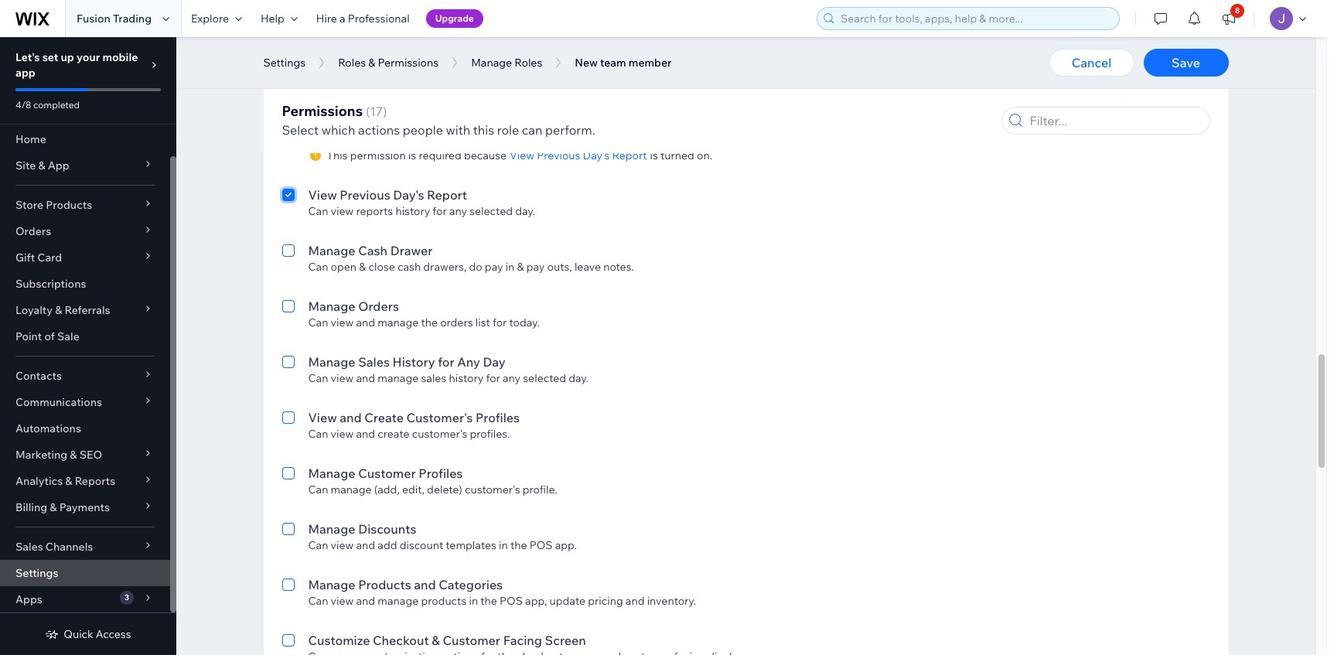Task type: locate. For each thing, give the bounding box(es) containing it.
cancel button
[[1049, 49, 1134, 77]]

0 vertical spatial a
[[340, 12, 345, 26]]

0 vertical spatial products
[[46, 198, 92, 212]]

0 vertical spatial orders
[[15, 224, 51, 238]]

settings inside 'button'
[[263, 56, 306, 70]]

set
[[42, 50, 58, 64]]

1 vertical spatial customer
[[443, 633, 500, 648]]

notes.
[[603, 260, 634, 274]]

drawer
[[390, 243, 433, 258]]

pos left "app."
[[530, 538, 553, 552]]

2 vertical spatial day.
[[569, 371, 589, 385]]

customer's left profile.
[[465, 483, 520, 497]]

gift
[[15, 251, 35, 265]]

manage inside the manage discounts can view and add discount templates in the pos app.
[[308, 521, 355, 537]]

and left add
[[356, 538, 375, 552]]

roles up "apply" at the top left of page
[[338, 56, 366, 70]]

permissions ( 17 ) select which actions people with this role can perform.
[[282, 102, 595, 138]]

& inside apply coupons & custom discounts can apply coupons and discounts with a custom amount during checkout.
[[401, 57, 409, 73]]

orders
[[440, 316, 473, 329]]

the left orders
[[421, 316, 438, 329]]

day's down perform.
[[583, 148, 610, 162]]

4 can from the top
[[308, 260, 328, 274]]

home
[[15, 132, 46, 146]]

0 horizontal spatial day.
[[471, 130, 491, 144]]

professional
[[348, 12, 410, 26]]

products inside manage products and categories can view and manage products in the pos app, update pricing and inventory.
[[358, 577, 411, 592]]

0 vertical spatial permissions
[[378, 56, 439, 70]]

and right the pricing
[[626, 594, 645, 608]]

the inside manage orders can view and manage the orders list for today.
[[421, 316, 438, 329]]

and up the create
[[356, 371, 375, 385]]

quick
[[64, 627, 93, 641]]

manage inside manage cash drawer can open & close cash drawers, do pay in & pay outs, leave notes.
[[308, 243, 355, 258]]

0 vertical spatial with
[[480, 74, 501, 88]]

1 vertical spatial sales
[[15, 540, 43, 554]]

for up drawer
[[433, 204, 447, 218]]

for up sales
[[438, 354, 455, 370]]

manage down history
[[378, 371, 419, 385]]

marketing & seo
[[15, 448, 102, 462]]

with inside apply coupons & custom discounts can apply coupons and discounts with a custom amount during checkout.
[[480, 74, 501, 88]]

1 vertical spatial orders
[[358, 299, 399, 314]]

0 horizontal spatial any
[[449, 204, 467, 218]]

day right any
[[483, 354, 506, 370]]

1 horizontal spatial with
[[480, 74, 501, 88]]

3 can from the top
[[308, 204, 328, 218]]

manage inside "button"
[[471, 56, 512, 70]]

1 view from the top
[[331, 130, 354, 144]]

pos inside manage products and categories can view and manage products in the pos app, update pricing and inventory.
[[500, 594, 523, 608]]

customer's inside "view and create customer's profiles can view and create customer's profiles."
[[412, 427, 467, 441]]

manage for products
[[308, 577, 355, 592]]

1 horizontal spatial roles
[[515, 56, 542, 70]]

previous down perform.
[[537, 148, 580, 162]]

1 vertical spatial permissions
[[282, 102, 363, 120]]

report up current
[[413, 113, 453, 128]]

selected down today.
[[523, 371, 566, 385]]

cancel
[[1072, 55, 1112, 70]]

orders down close
[[358, 299, 399, 314]]

discount
[[400, 538, 443, 552]]

help button
[[251, 0, 307, 37]]

1 vertical spatial pos
[[500, 594, 523, 608]]

settings for settings 'button'
[[263, 56, 306, 70]]

0 horizontal spatial is
[[408, 148, 416, 162]]

sales
[[358, 354, 390, 370], [15, 540, 43, 554]]

0 horizontal spatial roles
[[338, 56, 366, 70]]

0 horizontal spatial day
[[387, 113, 410, 128]]

role
[[497, 122, 519, 138]]

customer's down customer's
[[412, 427, 467, 441]]

home link
[[0, 126, 170, 152]]

outs,
[[547, 260, 572, 274]]

0 vertical spatial day's
[[583, 148, 610, 162]]

products down add
[[358, 577, 411, 592]]

customize
[[308, 633, 370, 648]]

0 horizontal spatial customer
[[358, 466, 416, 481]]

roles
[[338, 56, 366, 70], [515, 56, 542, 70]]

0 horizontal spatial orders
[[15, 224, 51, 238]]

day's
[[583, 148, 610, 162], [393, 187, 424, 203]]

1 vertical spatial profiles
[[419, 466, 463, 481]]

6 view from the top
[[331, 538, 354, 552]]

1 horizontal spatial history
[[449, 371, 484, 385]]

manage up history
[[378, 316, 419, 329]]

sidebar element
[[0, 37, 176, 655]]

view up this
[[308, 113, 337, 128]]

0 vertical spatial customer's
[[412, 427, 467, 441]]

in inside manage products and categories can view and manage products in the pos app, update pricing and inventory.
[[469, 594, 478, 608]]

selected inside the view previous day's report can view reports history for any selected day.
[[470, 204, 513, 218]]

any down today.
[[503, 371, 521, 385]]

7 can from the top
[[308, 427, 328, 441]]

1 vertical spatial day's
[[393, 187, 424, 203]]

2 view from the top
[[331, 204, 354, 218]]

view inside the view previous day's report can view reports history for any selected day.
[[308, 187, 337, 203]]

can inside manage sales history for any day can view and manage sales history for any selected day.
[[308, 371, 328, 385]]

roles & permissions button
[[330, 51, 446, 74]]

sales inside sales channels "popup button"
[[15, 540, 43, 554]]

view inside manage sales history for any day can view and manage sales history for any selected day.
[[331, 371, 354, 385]]

pos left app,
[[500, 594, 523, 608]]

1 horizontal spatial selected
[[523, 371, 566, 385]]

1 horizontal spatial profiles
[[476, 410, 520, 425]]

1 reports from the top
[[356, 130, 393, 144]]

any up manage cash drawer can open & close cash drawers, do pay in & pay outs, leave notes.
[[449, 204, 467, 218]]

sales channels button
[[0, 534, 170, 560]]

(add,
[[374, 483, 400, 497]]

permissions up which
[[282, 102, 363, 120]]

report inside view current day report can view reports for the current day.
[[413, 113, 453, 128]]

0 horizontal spatial history
[[395, 204, 430, 218]]

and down custom
[[407, 74, 426, 88]]

explore
[[191, 12, 229, 26]]

1 horizontal spatial any
[[503, 371, 521, 385]]

profiles inside manage customer profiles can manage (add, edit, delete) customer's profile.
[[419, 466, 463, 481]]

coupons
[[346, 57, 398, 73]]

settings inside sidebar element
[[15, 566, 58, 580]]

in right the templates
[[499, 538, 508, 552]]

0 vertical spatial in
[[506, 260, 515, 274]]

0 horizontal spatial day's
[[393, 187, 424, 203]]

card
[[37, 251, 62, 265]]

1 vertical spatial reports
[[356, 204, 393, 218]]

reports inside view current day report can view reports for the current day.
[[356, 130, 393, 144]]

can inside manage orders can view and manage the orders list for today.
[[308, 316, 328, 329]]

settings left "apply"
[[263, 56, 306, 70]]

marketing
[[15, 448, 67, 462]]

1 horizontal spatial pos
[[530, 538, 553, 552]]

7 view from the top
[[331, 594, 354, 608]]

with down manage roles
[[480, 74, 501, 88]]

orders down store
[[15, 224, 51, 238]]

0 vertical spatial any
[[449, 204, 467, 218]]

on.
[[697, 148, 712, 162]]

& inside "dropdown button"
[[70, 448, 77, 462]]

reports up permission
[[356, 130, 393, 144]]

pos inside the manage discounts can view and add discount templates in the pos app.
[[530, 538, 553, 552]]

manage for orders
[[308, 299, 355, 314]]

permission
[[350, 148, 406, 162]]

report for day's
[[427, 187, 467, 203]]

amount
[[552, 74, 591, 88]]

turned
[[660, 148, 694, 162]]

manage roles button
[[463, 51, 550, 74]]

can
[[308, 74, 328, 88], [308, 130, 328, 144], [308, 204, 328, 218], [308, 260, 328, 274], [308, 316, 328, 329], [308, 371, 328, 385], [308, 427, 328, 441], [308, 483, 328, 497], [308, 538, 328, 552], [308, 594, 328, 608]]

2 roles from the left
[[515, 56, 542, 70]]

current
[[431, 130, 468, 144]]

a right hire
[[340, 12, 345, 26]]

report down required
[[427, 187, 467, 203]]

products inside popup button
[[46, 198, 92, 212]]

discounts inside the manage discounts can view and add discount templates in the pos app.
[[358, 521, 416, 537]]

day
[[387, 113, 410, 128], [483, 354, 506, 370]]

5 view from the top
[[331, 427, 354, 441]]

a down manage roles
[[504, 74, 510, 88]]

manage inside manage customer profiles can manage (add, edit, delete) customer's profile.
[[308, 466, 355, 481]]

4 view from the top
[[331, 371, 354, 385]]

manage
[[378, 316, 419, 329], [378, 371, 419, 385], [331, 483, 372, 497], [378, 594, 419, 608]]

products up orders dropdown button
[[46, 198, 92, 212]]

5 can from the top
[[308, 316, 328, 329]]

pos
[[530, 538, 553, 552], [500, 594, 523, 608]]

settings for settings link
[[15, 566, 58, 580]]

1 vertical spatial day
[[483, 354, 506, 370]]

for up permission
[[395, 130, 410, 144]]

0 horizontal spatial pos
[[500, 594, 523, 608]]

previous down permission
[[340, 187, 390, 203]]

in down categories
[[469, 594, 478, 608]]

in right do
[[506, 260, 515, 274]]

1 horizontal spatial settings
[[263, 56, 306, 70]]

view down this
[[308, 187, 337, 203]]

customer down products
[[443, 633, 500, 648]]

2 horizontal spatial day.
[[569, 371, 589, 385]]

manage for customer
[[308, 466, 355, 481]]

1 horizontal spatial products
[[358, 577, 411, 592]]

0 vertical spatial settings
[[263, 56, 306, 70]]

0 vertical spatial pos
[[530, 538, 553, 552]]

selected up manage cash drawer can open & close cash drawers, do pay in & pay outs, leave notes.
[[470, 204, 513, 218]]

day. inside view current day report can view reports for the current day.
[[471, 130, 491, 144]]

2 vertical spatial report
[[427, 187, 467, 203]]

store products
[[15, 198, 92, 212]]

inventory.
[[647, 594, 696, 608]]

manage inside manage orders can view and manage the orders list for today.
[[308, 299, 355, 314]]

is down people
[[408, 148, 416, 162]]

1 vertical spatial in
[[499, 538, 508, 552]]

0 vertical spatial customer
[[358, 466, 416, 481]]

0 horizontal spatial selected
[[470, 204, 513, 218]]

loyalty & referrals
[[15, 303, 110, 317]]

sales down billing at the left bottom of the page
[[15, 540, 43, 554]]

0 vertical spatial profiles
[[476, 410, 520, 425]]

settings up apps
[[15, 566, 58, 580]]

0 horizontal spatial profiles
[[419, 466, 463, 481]]

for inside manage orders can view and manage the orders list for today.
[[493, 316, 507, 329]]

view inside "view and create customer's profiles can view and create customer's profiles."
[[308, 410, 337, 425]]

of
[[44, 329, 55, 343]]

0 horizontal spatial pay
[[485, 260, 503, 274]]

1 horizontal spatial day
[[483, 354, 506, 370]]

profiles up delete)
[[419, 466, 463, 481]]

1 vertical spatial any
[[503, 371, 521, 385]]

roles inside "button"
[[515, 56, 542, 70]]

your
[[77, 50, 100, 64]]

checkout
[[373, 633, 429, 648]]

day right )
[[387, 113, 410, 128]]

6 can from the top
[[308, 371, 328, 385]]

0 horizontal spatial with
[[446, 122, 470, 138]]

day.
[[471, 130, 491, 144], [515, 204, 535, 218], [569, 371, 589, 385]]

new team member button
[[567, 51, 679, 74]]

0 horizontal spatial discounts
[[358, 521, 416, 537]]

orders button
[[0, 218, 170, 244]]

any inside the view previous day's report can view reports history for any selected day.
[[449, 204, 467, 218]]

None checkbox
[[282, 408, 294, 441], [282, 464, 294, 497], [282, 520, 294, 552], [282, 631, 294, 655], [282, 408, 294, 441], [282, 464, 294, 497], [282, 520, 294, 552], [282, 631, 294, 655]]

manage inside manage sales history for any day can view and manage sales history for any selected day.
[[378, 371, 419, 385]]

the up required
[[412, 130, 429, 144]]

discounts
[[460, 57, 519, 73], [358, 521, 416, 537]]

0 vertical spatial previous
[[537, 148, 580, 162]]

1 horizontal spatial pay
[[526, 260, 545, 274]]

10 can from the top
[[308, 594, 328, 608]]

profiles
[[476, 410, 520, 425], [419, 466, 463, 481]]

and down close
[[356, 316, 375, 329]]

manage products and categories can view and manage products in the pos app, update pricing and inventory.
[[308, 577, 696, 608]]

view for day's
[[308, 187, 337, 203]]

upgrade button
[[426, 9, 483, 28]]

is left turned
[[650, 148, 658, 162]]

0 vertical spatial report
[[413, 113, 453, 128]]

roles up custom
[[515, 56, 542, 70]]

1 vertical spatial with
[[446, 122, 470, 138]]

point of sale
[[15, 329, 80, 343]]

2 reports from the top
[[356, 204, 393, 218]]

2 can from the top
[[308, 130, 328, 144]]

can inside view current day report can view reports for the current day.
[[308, 130, 328, 144]]

manage inside manage orders can view and manage the orders list for today.
[[378, 316, 419, 329]]

and up products
[[414, 577, 436, 592]]

for up profiles.
[[486, 371, 500, 385]]

1 vertical spatial selected
[[523, 371, 566, 385]]

history up drawer
[[395, 204, 430, 218]]

view inside view current day report can view reports for the current day.
[[331, 130, 354, 144]]

1 horizontal spatial discounts
[[460, 57, 519, 73]]

1 horizontal spatial day.
[[515, 204, 535, 218]]

8 can from the top
[[308, 483, 328, 497]]

billing
[[15, 500, 47, 514]]

this permission is required because view previous day's report is turned on.
[[327, 148, 712, 162]]

manage inside manage sales history for any day can view and manage sales history for any selected day.
[[308, 354, 355, 370]]

1 vertical spatial products
[[358, 577, 411, 592]]

for right list
[[493, 316, 507, 329]]

and inside manage orders can view and manage the orders list for today.
[[356, 316, 375, 329]]

view left the create
[[308, 410, 337, 425]]

manage up "checkout" on the left of the page
[[378, 594, 419, 608]]

the down categories
[[481, 594, 497, 608]]

view inside view current day report can view reports for the current day.
[[308, 113, 337, 128]]

0 vertical spatial selected
[[470, 204, 513, 218]]

products
[[421, 594, 467, 608]]

None checkbox
[[282, 56, 294, 88], [282, 111, 294, 162], [282, 186, 294, 218], [282, 241, 294, 274], [282, 297, 294, 329], [282, 353, 294, 385], [282, 575, 294, 608], [282, 56, 294, 88], [282, 111, 294, 162], [282, 186, 294, 218], [282, 241, 294, 274], [282, 297, 294, 329], [282, 353, 294, 385], [282, 575, 294, 608]]

manage left (add,
[[331, 483, 372, 497]]

1 horizontal spatial orders
[[358, 299, 399, 314]]

app.
[[555, 538, 577, 552]]

pay right do
[[485, 260, 503, 274]]

2 vertical spatial in
[[469, 594, 478, 608]]

customer's inside manage customer profiles can manage (add, edit, delete) customer's profile.
[[465, 483, 520, 497]]

save button
[[1143, 49, 1229, 77]]

fusion trading
[[77, 12, 152, 26]]

0 vertical spatial discounts
[[460, 57, 519, 73]]

0 horizontal spatial sales
[[15, 540, 43, 554]]

this
[[327, 148, 348, 162]]

for inside the view previous day's report can view reports history for any selected day.
[[433, 204, 447, 218]]

let's set up your mobile app
[[15, 50, 138, 80]]

view for day
[[308, 113, 337, 128]]

1 can from the top
[[308, 74, 328, 88]]

reports up cash
[[356, 204, 393, 218]]

profiles up profiles.
[[476, 410, 520, 425]]

9 can from the top
[[308, 538, 328, 552]]

1 roles from the left
[[338, 56, 366, 70]]

payments
[[59, 500, 110, 514]]

manage for sales
[[308, 354, 355, 370]]

permissions inside roles & permissions "button"
[[378, 56, 439, 70]]

1 vertical spatial settings
[[15, 566, 58, 580]]

analytics & reports button
[[0, 468, 170, 494]]

people
[[403, 122, 443, 138]]

cash
[[397, 260, 421, 274]]

quick access
[[64, 627, 131, 641]]

sales left history
[[358, 354, 390, 370]]

1 vertical spatial a
[[504, 74, 510, 88]]

manage inside manage products and categories can view and manage products in the pos app, update pricing and inventory.
[[308, 577, 355, 592]]

0 horizontal spatial previous
[[340, 187, 390, 203]]

0 vertical spatial day
[[387, 113, 410, 128]]

1 vertical spatial previous
[[340, 187, 390, 203]]

previous inside the view previous day's report can view reports history for any selected day.
[[340, 187, 390, 203]]

the inside the manage discounts can view and add discount templates in the pos app.
[[510, 538, 527, 552]]

1 horizontal spatial sales
[[358, 354, 390, 370]]

day's down permission
[[393, 187, 424, 203]]

4/8 completed
[[15, 99, 80, 111]]

1 horizontal spatial is
[[650, 148, 658, 162]]

history down any
[[449, 371, 484, 385]]

0 vertical spatial sales
[[358, 354, 390, 370]]

pay
[[485, 260, 503, 274], [526, 260, 545, 274]]

0 vertical spatial history
[[395, 204, 430, 218]]

1 vertical spatial discounts
[[358, 521, 416, 537]]

loyalty & referrals button
[[0, 297, 170, 323]]

view current day report can view reports for the current day.
[[308, 113, 491, 144]]

3 view from the top
[[331, 316, 354, 329]]

1 vertical spatial day.
[[515, 204, 535, 218]]

0 horizontal spatial permissions
[[282, 102, 363, 120]]

the left "app."
[[510, 538, 527, 552]]

Search for tools, apps, help & more... field
[[836, 8, 1114, 29]]

& inside "button"
[[368, 56, 375, 70]]

report left turned
[[612, 148, 647, 162]]

report inside the view previous day's report can view reports history for any selected day.
[[427, 187, 467, 203]]

0 vertical spatial day.
[[471, 130, 491, 144]]

permissions
[[378, 56, 439, 70], [282, 102, 363, 120]]

which
[[321, 122, 355, 138]]

and inside the manage discounts can view and add discount templates in the pos app.
[[356, 538, 375, 552]]

1 horizontal spatial a
[[504, 74, 510, 88]]

any
[[449, 204, 467, 218], [503, 371, 521, 385]]

open
[[331, 260, 357, 274]]

selected inside manage sales history for any day can view and manage sales history for any selected day.
[[523, 371, 566, 385]]

day inside view current day report can view reports for the current day.
[[387, 113, 410, 128]]

permissions up coupons
[[378, 56, 439, 70]]

0 horizontal spatial a
[[340, 12, 345, 26]]

fusion
[[77, 12, 110, 26]]

team
[[600, 56, 626, 70]]

discounts up "discounts"
[[460, 57, 519, 73]]

0 horizontal spatial settings
[[15, 566, 58, 580]]

customer up (add,
[[358, 466, 416, 481]]

pay left outs,
[[526, 260, 545, 274]]

1 vertical spatial history
[[449, 371, 484, 385]]

0 horizontal spatial products
[[46, 198, 92, 212]]

0 vertical spatial reports
[[356, 130, 393, 144]]

1 vertical spatial customer's
[[465, 483, 520, 497]]

with left this
[[446, 122, 470, 138]]

reports inside the view previous day's report can view reports history for any selected day.
[[356, 204, 393, 218]]

1 horizontal spatial day's
[[583, 148, 610, 162]]

manage discounts can view and add discount templates in the pos app.
[[308, 521, 577, 552]]

1 horizontal spatial permissions
[[378, 56, 439, 70]]

discounts up add
[[358, 521, 416, 537]]



Task type: vqa. For each thing, say whether or not it's contained in the screenshot.
the right Segments
no



Task type: describe. For each thing, give the bounding box(es) containing it.
coupons
[[361, 74, 405, 88]]

quick access button
[[45, 627, 131, 641]]

gift card
[[15, 251, 62, 265]]

for inside view current day report can view reports for the current day.
[[395, 130, 410, 144]]

gift card button
[[0, 244, 170, 271]]

8 button
[[1212, 0, 1246, 37]]

subscriptions
[[15, 277, 86, 291]]

products for manage
[[358, 577, 411, 592]]

manage inside manage customer profiles can manage (add, edit, delete) customer's profile.
[[331, 483, 372, 497]]

and inside apply coupons & custom discounts can apply coupons and discounts with a custom amount during checkout.
[[407, 74, 426, 88]]

manage for roles
[[471, 56, 512, 70]]

and left the create
[[340, 410, 362, 425]]

new team member
[[575, 56, 672, 70]]

customer inside manage customer profiles can manage (add, edit, delete) customer's profile.
[[358, 466, 416, 481]]

this
[[473, 122, 494, 138]]

view inside the manage discounts can view and add discount templates in the pos app.
[[331, 538, 354, 552]]

view down can
[[510, 148, 534, 162]]

manage customer profiles can manage (add, edit, delete) customer's profile.
[[308, 466, 557, 497]]

sales inside manage sales history for any day can view and manage sales history for any selected day.
[[358, 354, 390, 370]]

roles & permissions
[[338, 56, 439, 70]]

today.
[[509, 316, 540, 329]]

& inside "popup button"
[[55, 303, 62, 317]]

Filter... field
[[1025, 108, 1205, 134]]

screen
[[545, 633, 586, 648]]

templates
[[446, 538, 496, 552]]

loyalty
[[15, 303, 53, 317]]

store
[[15, 198, 43, 212]]

required
[[419, 148, 462, 162]]

up
[[61, 50, 74, 64]]

and inside manage sales history for any day can view and manage sales history for any selected day.
[[356, 371, 375, 385]]

and up customize
[[356, 594, 375, 608]]

subscriptions link
[[0, 271, 170, 297]]

settings button
[[256, 51, 313, 74]]

and down the create
[[356, 427, 375, 441]]

mobile
[[102, 50, 138, 64]]

any
[[457, 354, 480, 370]]

history inside manage sales history for any day can view and manage sales history for any selected day.
[[449, 371, 484, 385]]

(
[[366, 104, 370, 119]]

day. inside manage sales history for any day can view and manage sales history for any selected day.
[[569, 371, 589, 385]]

)
[[383, 104, 387, 119]]

view inside the view previous day's report can view reports history for any selected day.
[[331, 204, 354, 218]]

manage cash drawer can open & close cash drawers, do pay in & pay outs, leave notes.
[[308, 243, 634, 274]]

history
[[393, 354, 435, 370]]

2 pay from the left
[[526, 260, 545, 274]]

view inside "view and create customer's profiles can view and create customer's profiles."
[[331, 427, 354, 441]]

checkout.
[[629, 74, 678, 88]]

orders inside dropdown button
[[15, 224, 51, 238]]

during
[[594, 74, 627, 88]]

manage inside manage products and categories can view and manage products in the pos app, update pricing and inventory.
[[378, 594, 419, 608]]

sale
[[57, 329, 80, 343]]

access
[[96, 627, 131, 641]]

report for day
[[413, 113, 453, 128]]

upgrade
[[435, 12, 474, 24]]

day's inside the view previous day's report can view reports history for any selected day.
[[393, 187, 424, 203]]

seo
[[79, 448, 102, 462]]

can inside the manage discounts can view and add discount templates in the pos app.
[[308, 538, 328, 552]]

sales
[[421, 371, 446, 385]]

app
[[15, 66, 35, 80]]

view previous day's report can view reports history for any selected day.
[[308, 187, 535, 218]]

discounts
[[428, 74, 478, 88]]

list
[[475, 316, 490, 329]]

reports for current
[[356, 130, 393, 144]]

manage sales history for any day can view and manage sales history for any selected day.
[[308, 354, 589, 385]]

contacts
[[15, 369, 62, 383]]

communications
[[15, 395, 102, 409]]

can inside manage cash drawer can open & close cash drawers, do pay in & pay outs, leave notes.
[[308, 260, 328, 274]]

permissions inside permissions ( 17 ) select which actions people with this role can perform.
[[282, 102, 363, 120]]

perform.
[[545, 122, 595, 138]]

1 pay from the left
[[485, 260, 503, 274]]

contacts button
[[0, 363, 170, 389]]

marketing & seo button
[[0, 442, 170, 468]]

custom
[[412, 57, 458, 73]]

apply
[[308, 57, 343, 73]]

manage for discounts
[[308, 521, 355, 537]]

delete)
[[427, 483, 462, 497]]

referrals
[[65, 303, 110, 317]]

& inside popup button
[[65, 474, 72, 488]]

edit,
[[402, 483, 425, 497]]

2 is from the left
[[650, 148, 658, 162]]

update
[[550, 594, 585, 608]]

communications button
[[0, 389, 170, 415]]

reports for previous
[[356, 204, 393, 218]]

in inside manage cash drawer can open & close cash drawers, do pay in & pay outs, leave notes.
[[506, 260, 515, 274]]

can inside manage customer profiles can manage (add, edit, delete) customer's profile.
[[308, 483, 328, 497]]

products for store
[[46, 198, 92, 212]]

can inside the view previous day's report can view reports history for any selected day.
[[308, 204, 328, 218]]

create
[[365, 410, 404, 425]]

apps
[[15, 592, 42, 606]]

settings link
[[0, 560, 170, 586]]

manage roles
[[471, 56, 542, 70]]

day. inside the view previous day's report can view reports history for any selected day.
[[515, 204, 535, 218]]

in inside the manage discounts can view and add discount templates in the pos app.
[[499, 538, 508, 552]]

manage orders can view and manage the orders list for today.
[[308, 299, 540, 329]]

1 horizontal spatial previous
[[537, 148, 580, 162]]

the inside view current day report can view reports for the current day.
[[412, 130, 429, 144]]

customer's
[[406, 410, 473, 425]]

with inside permissions ( 17 ) select which actions people with this role can perform.
[[446, 122, 470, 138]]

hire
[[316, 12, 337, 26]]

8
[[1235, 5, 1240, 15]]

a inside apply coupons & custom discounts can apply coupons and discounts with a custom amount during checkout.
[[504, 74, 510, 88]]

view for create
[[308, 410, 337, 425]]

history inside the view previous day's report can view reports history for any selected day.
[[395, 204, 430, 218]]

app
[[48, 159, 69, 172]]

billing & payments
[[15, 500, 110, 514]]

manage for cash
[[308, 243, 355, 258]]

completed
[[33, 99, 80, 111]]

day inside manage sales history for any day can view and manage sales history for any selected day.
[[483, 354, 506, 370]]

customize checkout & customer facing screen
[[308, 633, 586, 648]]

pricing
[[588, 594, 623, 608]]

the inside manage products and categories can view and manage products in the pos app, update pricing and inventory.
[[481, 594, 497, 608]]

channels
[[46, 540, 93, 554]]

analytics
[[15, 474, 63, 488]]

orders inside manage orders can view and manage the orders list for today.
[[358, 299, 399, 314]]

can inside "view and create customer's profiles can view and create customer's profiles."
[[308, 427, 328, 441]]

view inside manage orders can view and manage the orders list for today.
[[331, 316, 354, 329]]

discounts inside apply coupons & custom discounts can apply coupons and discounts with a custom amount during checkout.
[[460, 57, 519, 73]]

any inside manage sales history for any day can view and manage sales history for any selected day.
[[503, 371, 521, 385]]

can
[[522, 122, 543, 138]]

1 horizontal spatial customer
[[443, 633, 500, 648]]

facing
[[503, 633, 542, 648]]

4/8
[[15, 99, 31, 111]]

roles inside "button"
[[338, 56, 366, 70]]

17
[[370, 104, 383, 119]]

view previous day's report button
[[507, 148, 650, 162]]

help
[[261, 12, 284, 26]]

view inside manage products and categories can view and manage products in the pos app, update pricing and inventory.
[[331, 594, 354, 608]]

profiles inside "view and create customer's profiles can view and create customer's profiles."
[[476, 410, 520, 425]]

store products button
[[0, 192, 170, 218]]

site & app
[[15, 159, 69, 172]]

can inside apply coupons & custom discounts can apply coupons and discounts with a custom amount during checkout.
[[308, 74, 328, 88]]

categories
[[439, 577, 503, 592]]

1 is from the left
[[408, 148, 416, 162]]

1 vertical spatial report
[[612, 148, 647, 162]]

point of sale link
[[0, 323, 170, 350]]

can inside manage products and categories can view and manage products in the pos app, update pricing and inventory.
[[308, 594, 328, 608]]

current
[[340, 113, 385, 128]]

billing & payments button
[[0, 494, 170, 520]]



